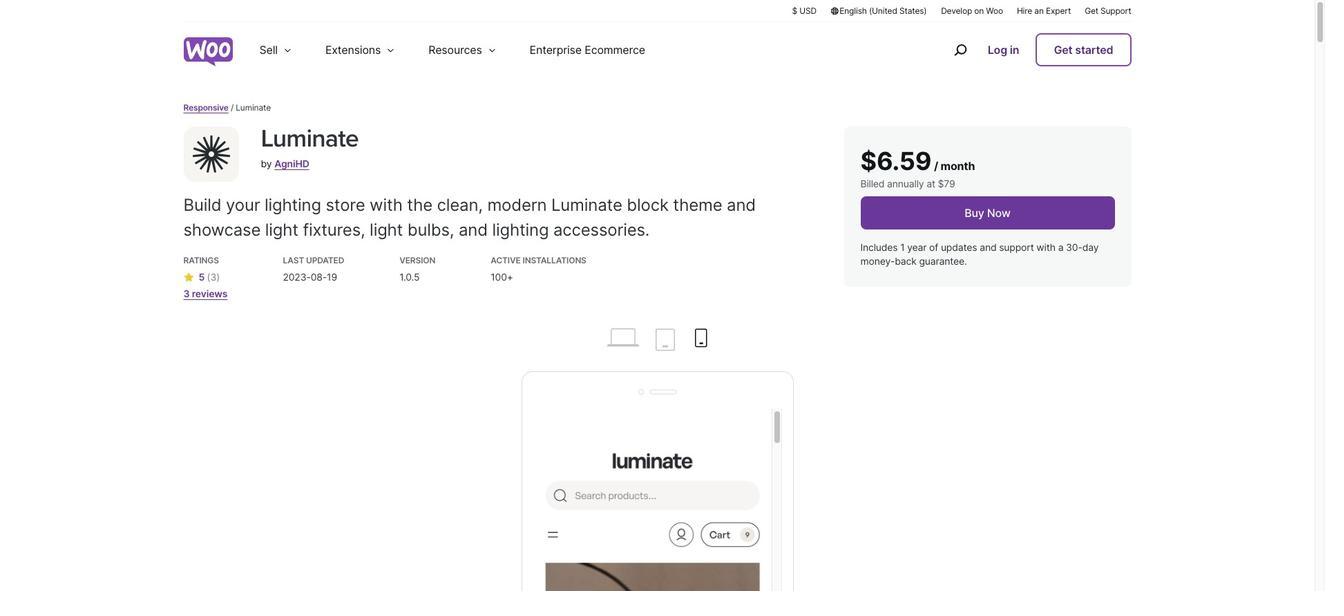 Task type: vqa. For each thing, say whether or not it's contained in the screenshot.
Lighting to the top
yes



Task type: locate. For each thing, give the bounding box(es) containing it.
get for get support
[[1085, 6, 1099, 16]]

guarantee.
[[920, 255, 968, 267]]

last updated 2023-08-19
[[283, 255, 344, 283]]

and right the theme
[[727, 195, 756, 215]]

includes 1 year of updates and support with a 30-day money-back guarantee.
[[861, 241, 1099, 267]]

hire an expert
[[1018, 6, 1072, 16]]

0 horizontal spatial with
[[370, 195, 403, 215]]

3 reviews link
[[184, 287, 228, 301]]

get inside service navigation menu element
[[1055, 43, 1073, 57]]

2 horizontal spatial and
[[980, 241, 997, 253]]

and
[[727, 195, 756, 215], [459, 220, 488, 240], [980, 241, 997, 253]]

annually
[[888, 178, 925, 190]]

ratings
[[184, 255, 219, 266]]

year
[[908, 241, 927, 253]]

light up version
[[370, 220, 403, 240]]

luminate by agnihd
[[261, 124, 359, 169]]

by
[[261, 158, 272, 169]]

1 horizontal spatial light
[[370, 220, 403, 240]]

0 horizontal spatial light
[[265, 220, 299, 240]]

1
[[901, 241, 905, 253]]

1 horizontal spatial 3
[[210, 271, 217, 283]]

agnihd link
[[275, 158, 309, 169]]

showcase
[[184, 220, 261, 240]]

get support link
[[1085, 5, 1132, 17]]

1 vertical spatial get
[[1055, 43, 1073, 57]]

buy now
[[965, 206, 1011, 220]]

build
[[184, 195, 222, 215]]

hire an expert link
[[1018, 5, 1072, 17]]

0 vertical spatial lighting
[[265, 195, 321, 215]]

with
[[370, 195, 403, 215], [1037, 241, 1056, 253]]

sell button
[[243, 22, 309, 77]]

3 reviews
[[184, 288, 228, 299]]

0 vertical spatial 3
[[210, 271, 217, 283]]

1 vertical spatial with
[[1037, 241, 1056, 253]]

)
[[217, 271, 220, 283]]

log
[[988, 43, 1008, 57]]

1 horizontal spatial and
[[727, 195, 756, 215]]

100+
[[491, 271, 514, 283]]

get left started
[[1055, 43, 1073, 57]]

and down clean,
[[459, 220, 488, 240]]

0 horizontal spatial and
[[459, 220, 488, 240]]

with left the
[[370, 195, 403, 215]]

expert
[[1047, 6, 1072, 16]]

1.0.5
[[400, 271, 420, 283]]

get started
[[1055, 43, 1114, 57]]

3 right 5
[[210, 271, 217, 283]]

enterprise
[[530, 43, 582, 57]]

30-
[[1067, 241, 1083, 253]]

installations
[[523, 255, 587, 266]]

get inside 'link'
[[1085, 6, 1099, 16]]

get
[[1085, 6, 1099, 16], [1055, 43, 1073, 57]]

clean,
[[437, 195, 483, 215]]

2 light from the left
[[370, 220, 403, 240]]

lighting
[[265, 195, 321, 215], [493, 220, 549, 240]]

1 vertical spatial 3
[[184, 288, 190, 299]]

/ luminate
[[231, 102, 271, 113]]

0 horizontal spatial lighting
[[265, 195, 321, 215]]

2 vertical spatial and
[[980, 241, 997, 253]]

agnihd
[[275, 158, 309, 169]]

3 left reviews
[[184, 288, 190, 299]]

3
[[210, 271, 217, 283], [184, 288, 190, 299]]

a
[[1059, 241, 1064, 253]]

and left support
[[980, 241, 997, 253]]

version
[[400, 255, 436, 266]]

lighting up 'active'
[[493, 220, 549, 240]]

lighting down agnihd
[[265, 195, 321, 215]]

1 horizontal spatial with
[[1037, 241, 1056, 253]]

1 horizontal spatial get
[[1085, 6, 1099, 16]]

store
[[326, 195, 365, 215]]

$ usd button
[[793, 5, 817, 17]]

0 vertical spatial with
[[370, 195, 403, 215]]

enterprise ecommerce link
[[513, 22, 662, 77]]

with left a
[[1037, 241, 1056, 253]]

0 vertical spatial get
[[1085, 6, 1099, 16]]

0 horizontal spatial get
[[1055, 43, 1073, 57]]

develop
[[942, 6, 973, 16]]

light up last
[[265, 220, 299, 240]]

(
[[207, 271, 210, 283]]

usd
[[800, 6, 817, 16]]

includes
[[861, 241, 898, 253]]

1 horizontal spatial lighting
[[493, 220, 549, 240]]

day
[[1083, 241, 1099, 253]]

buy now link
[[861, 196, 1115, 230]]

1 vertical spatial lighting
[[493, 220, 549, 240]]

light
[[265, 220, 299, 240], [370, 220, 403, 240]]

accessories.
[[554, 220, 650, 240]]

5
[[199, 271, 205, 283]]

product icon image
[[184, 127, 239, 182]]

sell
[[260, 43, 278, 57]]

get left support
[[1085, 6, 1099, 16]]

enterprise ecommerce
[[530, 43, 646, 57]]



Task type: describe. For each thing, give the bounding box(es) containing it.
extensions button
[[309, 22, 412, 77]]

english (united states) button
[[831, 5, 928, 17]]

0 horizontal spatial 3
[[184, 288, 190, 299]]

$6.59 / month billed annually at $79
[[861, 146, 976, 190]]

updates
[[942, 241, 978, 253]]

money-
[[861, 255, 896, 267]]

log in
[[988, 43, 1020, 57]]

log in link
[[983, 35, 1026, 65]]

luminate
[[261, 124, 359, 154]]

develop on woo link
[[942, 5, 1004, 17]]

of
[[930, 241, 939, 253]]

an
[[1035, 6, 1044, 16]]

get for get started
[[1055, 43, 1073, 57]]

19
[[327, 271, 337, 283]]

extensions
[[326, 43, 381, 57]]

service navigation menu element
[[925, 27, 1132, 72]]

modern luminate block
[[488, 195, 669, 215]]

1 vertical spatial and
[[459, 220, 488, 240]]

last
[[283, 255, 304, 266]]

buy
[[965, 206, 985, 220]]

get support
[[1085, 6, 1132, 16]]

started
[[1076, 43, 1114, 57]]

5 ( 3 )
[[199, 271, 220, 283]]

2023-
[[283, 271, 311, 283]]

fixtures,
[[303, 220, 365, 240]]

at
[[927, 178, 936, 190]]

states)
[[900, 6, 927, 16]]

billed
[[861, 178, 885, 190]]

month
[[941, 159, 976, 173]]

ecommerce
[[585, 43, 646, 57]]

support
[[1101, 6, 1132, 16]]

bulbs,
[[408, 220, 454, 240]]

08-
[[311, 271, 327, 283]]

responsive / luminate
[[184, 102, 271, 113]]

now
[[988, 206, 1011, 220]]

reviews
[[192, 288, 228, 299]]

back
[[895, 255, 917, 267]]

in
[[1011, 43, 1020, 57]]

responsive link
[[184, 102, 229, 113]]

woo
[[987, 6, 1004, 16]]

1 light from the left
[[265, 220, 299, 240]]

english
[[840, 6, 867, 16]]

and inside includes 1 year of updates and support with a 30-day money-back guarantee.
[[980, 241, 997, 253]]

on
[[975, 6, 985, 16]]

hire
[[1018, 6, 1033, 16]]

resources button
[[412, 22, 513, 77]]

resources
[[429, 43, 482, 57]]

search image
[[950, 39, 972, 61]]

$6.59
[[861, 146, 932, 176]]

active
[[491, 255, 521, 266]]

with inside includes 1 year of updates and support with a 30-day money-back guarantee.
[[1037, 241, 1056, 253]]

/
[[935, 159, 939, 173]]

build your lighting store with the clean, modern luminate block theme and showcase light fixtures, light bulbs, and lighting accessories.
[[184, 195, 756, 240]]

(united
[[870, 6, 898, 16]]

active installations 100+
[[491, 255, 587, 283]]

support
[[1000, 241, 1035, 253]]

breadcrumb element
[[184, 102, 1132, 114]]

0 vertical spatial and
[[727, 195, 756, 215]]

your
[[226, 195, 260, 215]]

develop on woo
[[942, 6, 1004, 16]]

updated
[[306, 255, 344, 266]]

theme
[[674, 195, 723, 215]]

version 1.0.5
[[400, 255, 436, 283]]

responsive
[[184, 102, 229, 113]]

$
[[793, 6, 798, 16]]

$79
[[939, 178, 956, 190]]

with inside 'build your lighting store with the clean, modern luminate block theme and showcase light fixtures, light bulbs, and lighting accessories.'
[[370, 195, 403, 215]]

english (united states)
[[840, 6, 927, 16]]

the
[[407, 195, 433, 215]]

get started link
[[1037, 33, 1132, 66]]

$ usd
[[793, 6, 817, 16]]



